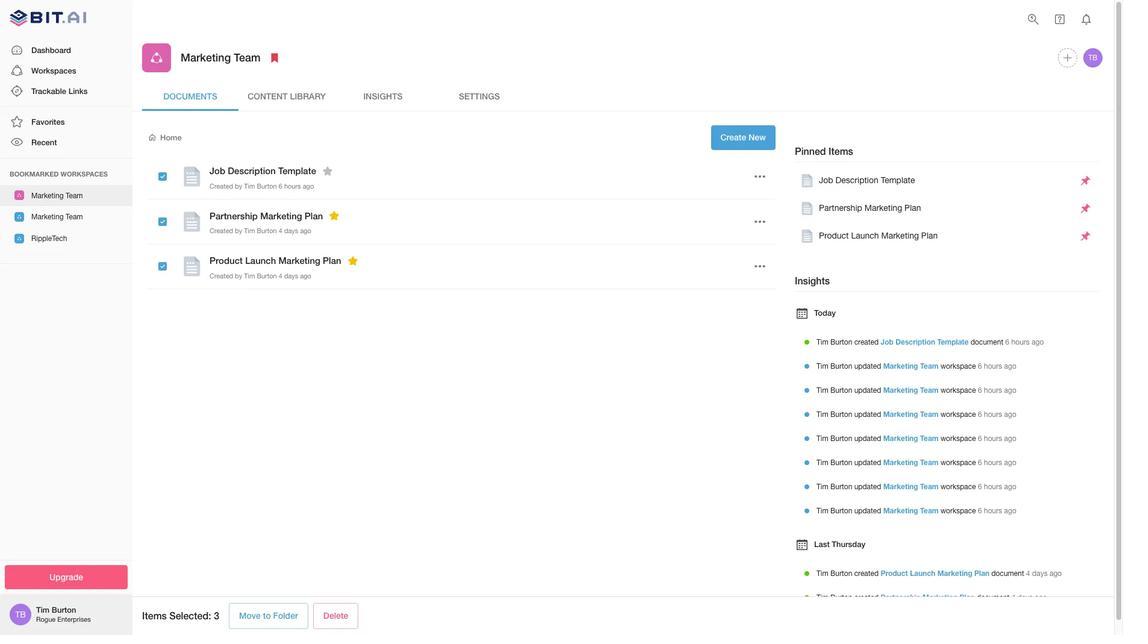 Task type: locate. For each thing, give the bounding box(es) containing it.
2 vertical spatial marketing team
[[31, 213, 83, 221]]

launch inside 'link'
[[852, 231, 880, 241]]

0 vertical spatial launch
[[852, 231, 880, 241]]

insights inside "link"
[[364, 91, 403, 101]]

0 vertical spatial tb
[[1089, 54, 1098, 62]]

1 vertical spatial marketing team
[[31, 191, 83, 200]]

2 created from the top
[[210, 227, 233, 234]]

0 vertical spatial document
[[971, 338, 1004, 346]]

2 vertical spatial launch
[[911, 569, 936, 578]]

2 created by tim burton 4 days ago from the top
[[210, 272, 312, 279]]

by for job
[[235, 182, 242, 190]]

2 vertical spatial created
[[855, 593, 879, 602]]

1 horizontal spatial product
[[820, 231, 849, 241]]

product
[[820, 231, 849, 241], [210, 255, 243, 266], [881, 569, 909, 578]]

job
[[210, 165, 225, 176], [820, 175, 834, 185], [881, 337, 894, 346]]

3 marketing team link from the top
[[884, 410, 939, 419]]

0 vertical spatial created
[[855, 338, 879, 346]]

partnership
[[820, 203, 863, 213], [210, 210, 258, 221], [881, 593, 921, 602]]

2 horizontal spatial product
[[881, 569, 909, 578]]

1 updated from the top
[[855, 362, 882, 370]]

1 horizontal spatial partnership
[[820, 203, 863, 213]]

team for fifth marketing team link from the top of the page
[[921, 458, 939, 467]]

job description template up created by tim burton 6 hours ago
[[210, 165, 316, 176]]

description
[[228, 165, 276, 176], [836, 175, 879, 185], [896, 337, 936, 346]]

team
[[234, 51, 261, 64], [66, 191, 83, 200], [66, 213, 83, 221], [921, 361, 939, 370], [921, 385, 939, 394], [921, 410, 939, 419], [921, 434, 939, 443], [921, 458, 939, 467], [921, 482, 939, 491], [921, 506, 939, 515]]

pinned
[[796, 145, 827, 157]]

items
[[829, 145, 854, 157], [142, 610, 167, 622]]

partnership down tim burton created product launch marketing plan document 4 days ago on the right of the page
[[881, 593, 921, 602]]

0 horizontal spatial product
[[210, 255, 243, 266]]

created for partnership
[[210, 227, 233, 234]]

delete button
[[313, 603, 359, 629]]

to
[[263, 611, 271, 621]]

created inside tim burton created product launch marketing plan document 4 days ago
[[855, 569, 879, 578]]

3
[[214, 610, 219, 622]]

hours
[[284, 182, 301, 190], [1012, 338, 1030, 346], [985, 362, 1003, 370], [985, 386, 1003, 394], [985, 410, 1003, 419], [985, 434, 1003, 443], [985, 458, 1003, 467], [985, 482, 1003, 491], [985, 507, 1003, 515]]

workspaces
[[31, 66, 76, 75]]

5 tim burton updated marketing team workspace 6 hours ago from the top
[[817, 458, 1017, 467]]

tim burton updated marketing team workspace 6 hours ago for sixth marketing team link from the top of the page
[[817, 482, 1017, 491]]

document
[[971, 338, 1004, 346], [992, 569, 1025, 578], [978, 593, 1010, 602]]

template
[[278, 165, 316, 176], [881, 175, 916, 185], [938, 337, 969, 346]]

created inside tim burton created job description template document 6 hours ago
[[855, 338, 879, 346]]

remove favorite image
[[346, 254, 360, 268]]

4 tim burton updated marketing team workspace 6 hours ago from the top
[[817, 434, 1017, 443]]

1 vertical spatial launch
[[245, 255, 276, 266]]

documents link
[[142, 82, 239, 111]]

6
[[279, 182, 283, 190], [1006, 338, 1010, 346], [979, 362, 983, 370], [979, 386, 983, 394], [979, 410, 983, 419], [979, 434, 983, 443], [979, 458, 983, 467], [979, 482, 983, 491], [979, 507, 983, 515]]

0 horizontal spatial product launch marketing plan
[[210, 255, 342, 266]]

bookmarked workspaces
[[10, 170, 108, 178]]

days
[[284, 227, 299, 234], [284, 272, 299, 279], [1033, 569, 1048, 578], [1018, 593, 1034, 602]]

job description template
[[210, 165, 316, 176], [820, 175, 916, 185]]

content library link
[[239, 82, 335, 111]]

1 vertical spatial created by tim burton 4 days ago
[[210, 272, 312, 279]]

partnership marketing plan
[[820, 203, 922, 213], [210, 210, 323, 221]]

tim burton updated marketing team workspace 6 hours ago
[[817, 361, 1017, 370], [817, 385, 1017, 394], [817, 410, 1017, 419], [817, 434, 1017, 443], [817, 458, 1017, 467], [817, 482, 1017, 491], [817, 506, 1017, 515]]

plan inside 'link'
[[922, 231, 939, 241]]

document inside tim burton created partnership marketing plan document 4 days ago
[[978, 593, 1010, 602]]

product launch marketing plan link
[[800, 229, 1078, 243], [881, 569, 990, 578]]

5 updated from the top
[[855, 458, 882, 467]]

3 updated from the top
[[855, 410, 882, 419]]

7 marketing team link from the top
[[884, 506, 939, 515]]

favorite image
[[321, 164, 335, 178]]

last
[[815, 539, 830, 549]]

trackable links button
[[0, 81, 133, 101]]

3 tim burton updated marketing team workspace 6 hours ago from the top
[[817, 410, 1017, 419]]

ago inside tim burton created partnership marketing plan document 4 days ago
[[1036, 593, 1048, 602]]

folder
[[273, 611, 298, 621]]

workspace
[[941, 362, 977, 370], [941, 386, 977, 394], [941, 410, 977, 419], [941, 434, 977, 443], [941, 458, 977, 467], [941, 482, 977, 491], [941, 507, 977, 515]]

7 updated from the top
[[855, 507, 882, 515]]

2 vertical spatial document
[[978, 593, 1010, 602]]

settings link
[[432, 82, 528, 111]]

items left selected:
[[142, 610, 167, 622]]

2 horizontal spatial launch
[[911, 569, 936, 578]]

1 horizontal spatial tb
[[1089, 54, 1098, 62]]

1 vertical spatial created
[[210, 227, 233, 234]]

0 vertical spatial partnership marketing plan link
[[800, 201, 1078, 216]]

6 for sixth marketing team link from the top of the page
[[979, 482, 983, 491]]

1 horizontal spatial product launch marketing plan
[[820, 231, 939, 241]]

0 horizontal spatial launch
[[245, 255, 276, 266]]

last thursday
[[815, 539, 866, 549]]

partnership down created by tim burton 6 hours ago
[[210, 210, 258, 221]]

tab list
[[142, 82, 1105, 111]]

job description template link
[[800, 174, 1078, 188], [881, 337, 969, 346]]

0 horizontal spatial tb
[[15, 610, 26, 620]]

1 vertical spatial document
[[992, 569, 1025, 578]]

enterprises
[[57, 616, 91, 623]]

1 horizontal spatial items
[[829, 145, 854, 157]]

tim burton created job description template document 6 hours ago
[[817, 337, 1045, 346]]

1 vertical spatial product launch marketing plan link
[[881, 569, 990, 578]]

3 created from the top
[[210, 272, 233, 279]]

1 marketing team link from the top
[[884, 361, 939, 370]]

created for job
[[210, 182, 233, 190]]

created by tim burton 4 days ago
[[210, 227, 312, 234], [210, 272, 312, 279]]

partnership down the pinned items
[[820, 203, 863, 213]]

pinned items
[[796, 145, 854, 157]]

delete
[[324, 611, 349, 621]]

tim inside tim burton created job description template document 6 hours ago
[[817, 338, 829, 346]]

updated for sixth marketing team link from the top of the page
[[855, 482, 882, 491]]

0 vertical spatial marketing team
[[181, 51, 261, 64]]

document for job description template
[[971, 338, 1004, 346]]

items right pinned
[[829, 145, 854, 157]]

upgrade button
[[5, 565, 128, 589]]

updated
[[855, 362, 882, 370], [855, 386, 882, 394], [855, 410, 882, 419], [855, 434, 882, 443], [855, 458, 882, 467], [855, 482, 882, 491], [855, 507, 882, 515]]

1 horizontal spatial launch
[[852, 231, 880, 241]]

0 horizontal spatial insights
[[364, 91, 403, 101]]

4 updated from the top
[[855, 434, 882, 443]]

move to folder
[[239, 611, 298, 621]]

rogue
[[36, 616, 56, 623]]

6 tim burton updated marketing team workspace 6 hours ago from the top
[[817, 482, 1017, 491]]

plan
[[905, 203, 922, 213], [305, 210, 323, 221], [922, 231, 939, 241], [323, 255, 342, 266], [975, 569, 990, 578], [960, 593, 976, 602]]

3 created from the top
[[855, 593, 879, 602]]

hours for sixth marketing team link from the bottom
[[985, 386, 1003, 394]]

4 inside tim burton created partnership marketing plan document 4 days ago
[[1012, 593, 1016, 602]]

days inside tim burton created product launch marketing plan document 4 days ago
[[1033, 569, 1048, 578]]

2 updated from the top
[[855, 386, 882, 394]]

2 created from the top
[[855, 569, 879, 578]]

team for sixth marketing team link from the bottom
[[921, 385, 939, 394]]

2 marketing team button from the top
[[0, 206, 133, 228]]

1 created from the top
[[210, 182, 233, 190]]

2 tim burton updated marketing team workspace 6 hours ago from the top
[[817, 385, 1017, 394]]

1 vertical spatial by
[[235, 227, 242, 234]]

updated for 5th marketing team link from the bottom of the page
[[855, 410, 882, 419]]

1 created from the top
[[855, 338, 879, 346]]

0 vertical spatial by
[[235, 182, 242, 190]]

tim burton updated marketing team workspace 6 hours ago for fifth marketing team link from the top of the page
[[817, 458, 1017, 467]]

tim
[[244, 182, 255, 190], [244, 227, 255, 234], [244, 272, 255, 279], [817, 338, 829, 346], [817, 362, 829, 370], [817, 386, 829, 394], [817, 410, 829, 419], [817, 434, 829, 443], [817, 458, 829, 467], [817, 482, 829, 491], [817, 507, 829, 515], [817, 569, 829, 578], [817, 593, 829, 602], [36, 605, 50, 615]]

0 vertical spatial created by tim burton 4 days ago
[[210, 227, 312, 234]]

updated for sixth marketing team link from the bottom
[[855, 386, 882, 394]]

updated for fifth marketing team link from the top of the page
[[855, 458, 882, 467]]

marketing team link
[[884, 361, 939, 370], [884, 385, 939, 394], [884, 410, 939, 419], [884, 434, 939, 443], [884, 458, 939, 467], [884, 482, 939, 491], [884, 506, 939, 515]]

0 vertical spatial product
[[820, 231, 849, 241]]

6 for 5th marketing team link from the bottom of the page
[[979, 410, 983, 419]]

created
[[855, 338, 879, 346], [855, 569, 879, 578], [855, 593, 879, 602]]

job description template down the pinned items
[[820, 175, 916, 185]]

0 vertical spatial product launch marketing plan
[[820, 231, 939, 241]]

2 horizontal spatial template
[[938, 337, 969, 346]]

tb button
[[1082, 46, 1105, 69]]

0 vertical spatial items
[[829, 145, 854, 157]]

documents
[[163, 91, 217, 101]]

1 vertical spatial insights
[[796, 275, 831, 286]]

6 updated from the top
[[855, 482, 882, 491]]

burton inside tim burton created product launch marketing plan document 4 days ago
[[831, 569, 853, 578]]

2 vertical spatial by
[[235, 272, 242, 279]]

product launch marketing plan
[[820, 231, 939, 241], [210, 255, 342, 266]]

1 by from the top
[[235, 182, 242, 190]]

partnership marketing plan link
[[800, 201, 1078, 216], [881, 593, 976, 602]]

marketing team button
[[0, 185, 133, 206], [0, 206, 133, 228]]

3 workspace from the top
[[941, 410, 977, 419]]

2 by from the top
[[235, 227, 242, 234]]

content
[[248, 91, 288, 101]]

2 vertical spatial product
[[881, 569, 909, 578]]

2 horizontal spatial partnership
[[881, 593, 921, 602]]

created inside tim burton created partnership marketing plan document 4 days ago
[[855, 593, 879, 602]]

1 vertical spatial product
[[210, 255, 243, 266]]

6 for 1st marketing team link from the bottom
[[979, 507, 983, 515]]

created for product
[[855, 569, 879, 578]]

product inside 'link'
[[820, 231, 849, 241]]

move
[[239, 611, 261, 621]]

1 vertical spatial partnership marketing plan link
[[881, 593, 976, 602]]

favorites
[[31, 117, 65, 127]]

hours for 5th marketing team link from the bottom of the page
[[985, 410, 1003, 419]]

1 horizontal spatial description
[[836, 175, 879, 185]]

marketing team button down bookmarked workspaces
[[0, 185, 133, 206]]

team for fourth marketing team link
[[921, 434, 939, 443]]

3 by from the top
[[235, 272, 242, 279]]

marketing team down bookmarked workspaces
[[31, 191, 83, 200]]

marketing team button up rippletech
[[0, 206, 133, 228]]

created by tim burton 4 days ago for launch
[[210, 272, 312, 279]]

ago
[[303, 182, 314, 190], [300, 227, 312, 234], [300, 272, 312, 279], [1032, 338, 1045, 346], [1005, 362, 1017, 370], [1005, 386, 1017, 394], [1005, 410, 1017, 419], [1005, 434, 1017, 443], [1005, 458, 1017, 467], [1005, 482, 1017, 491], [1005, 507, 1017, 515], [1050, 569, 1063, 578], [1036, 593, 1048, 602]]

insights
[[364, 91, 403, 101], [796, 275, 831, 286]]

hours for fourth marketing team link
[[985, 434, 1003, 443]]

4
[[279, 227, 283, 234], [279, 272, 283, 279], [1027, 569, 1031, 578], [1012, 593, 1016, 602]]

1 vertical spatial items
[[142, 610, 167, 622]]

links
[[69, 86, 88, 96]]

2 vertical spatial created
[[210, 272, 233, 279]]

rippletech
[[31, 234, 67, 243]]

launch
[[852, 231, 880, 241], [245, 255, 276, 266], [911, 569, 936, 578]]

marketing team up rippletech
[[31, 213, 83, 221]]

marketing team
[[181, 51, 261, 64], [31, 191, 83, 200], [31, 213, 83, 221]]

1 vertical spatial created
[[855, 569, 879, 578]]

7 tim burton updated marketing team workspace 6 hours ago from the top
[[817, 506, 1017, 515]]

marketing team up documents
[[181, 51, 261, 64]]

hours for 1st marketing team link from the bottom
[[985, 507, 1003, 515]]

marketing team for 1st marketing team button from the top of the page
[[31, 191, 83, 200]]

1 horizontal spatial insights
[[796, 275, 831, 286]]

0 vertical spatial insights
[[364, 91, 403, 101]]

tb
[[1089, 54, 1098, 62], [15, 610, 26, 620]]

marketing
[[181, 51, 231, 64], [31, 191, 64, 200], [865, 203, 903, 213], [260, 210, 302, 221], [31, 213, 64, 221], [882, 231, 920, 241], [279, 255, 321, 266], [884, 361, 919, 370], [884, 385, 919, 394], [884, 410, 919, 419], [884, 434, 919, 443], [884, 458, 919, 467], [884, 482, 919, 491], [884, 506, 919, 515], [938, 569, 973, 578], [923, 593, 958, 602]]

hours for sixth marketing team link from the top of the page
[[985, 482, 1003, 491]]

team for 7th marketing team link from the bottom
[[921, 361, 939, 370]]

6 for sixth marketing team link from the bottom
[[979, 386, 983, 394]]

0 vertical spatial created
[[210, 182, 233, 190]]

1 created by tim burton 4 days ago from the top
[[210, 227, 312, 234]]

burton
[[257, 182, 277, 190], [257, 227, 277, 234], [257, 272, 277, 279], [831, 338, 853, 346], [831, 362, 853, 370], [831, 386, 853, 394], [831, 410, 853, 419], [831, 434, 853, 443], [831, 458, 853, 467], [831, 482, 853, 491], [831, 507, 853, 515], [831, 569, 853, 578], [831, 593, 853, 602], [52, 605, 76, 615]]

burton inside tim burton created job description template document 6 hours ago
[[831, 338, 853, 346]]

created for partnership
[[855, 593, 879, 602]]

0 horizontal spatial description
[[228, 165, 276, 176]]

created
[[210, 182, 233, 190], [210, 227, 233, 234], [210, 272, 233, 279]]

updated for 7th marketing team link from the bottom
[[855, 362, 882, 370]]

dashboard
[[31, 45, 71, 55]]

0 horizontal spatial job
[[210, 165, 225, 176]]

burton inside tim burton created partnership marketing plan document 4 days ago
[[831, 593, 853, 602]]

by
[[235, 182, 242, 190], [235, 227, 242, 234], [235, 272, 242, 279]]

5 workspace from the top
[[941, 458, 977, 467]]

1 tim burton updated marketing team workspace 6 hours ago from the top
[[817, 361, 1017, 370]]

created for product
[[210, 272, 233, 279]]

0 horizontal spatial template
[[278, 165, 316, 176]]

document inside tim burton created job description template document 6 hours ago
[[971, 338, 1004, 346]]



Task type: vqa. For each thing, say whether or not it's contained in the screenshot.


Task type: describe. For each thing, give the bounding box(es) containing it.
thursday
[[832, 539, 866, 549]]

workspaces button
[[0, 60, 133, 81]]

1 marketing team button from the top
[[0, 185, 133, 206]]

0 horizontal spatial partnership
[[210, 210, 258, 221]]

0 horizontal spatial items
[[142, 610, 167, 622]]

1 vertical spatial product launch marketing plan
[[210, 255, 342, 266]]

1 horizontal spatial template
[[881, 175, 916, 185]]

2 marketing team link from the top
[[884, 385, 939, 394]]

tim inside "tim burton rogue enterprises"
[[36, 605, 50, 615]]

created by tim burton 6 hours ago
[[210, 182, 314, 190]]

create
[[721, 132, 747, 142]]

6 for fourth marketing team link
[[979, 434, 983, 443]]

team for 1st marketing team link from the bottom
[[921, 506, 939, 515]]

home
[[160, 133, 182, 142]]

move to folder button
[[229, 603, 308, 629]]

7 workspace from the top
[[941, 507, 977, 515]]

2 horizontal spatial job
[[881, 337, 894, 346]]

workspaces
[[61, 170, 108, 178]]

6 workspace from the top
[[941, 482, 977, 491]]

tim burton updated marketing team workspace 6 hours ago for 1st marketing team link from the bottom
[[817, 506, 1017, 515]]

updated for 1st marketing team link from the bottom
[[855, 507, 882, 515]]

recent button
[[0, 132, 133, 153]]

new
[[749, 132, 767, 142]]

tim burton updated marketing team workspace 6 hours ago for fourth marketing team link
[[817, 434, 1017, 443]]

1 horizontal spatial job
[[820, 175, 834, 185]]

library
[[290, 91, 326, 101]]

document for partnership marketing plan
[[978, 593, 1010, 602]]

by for product
[[235, 272, 242, 279]]

remove bookmark image
[[267, 51, 282, 65]]

1 horizontal spatial job description template
[[820, 175, 916, 185]]

2 horizontal spatial description
[[896, 337, 936, 346]]

5 marketing team link from the top
[[884, 458, 939, 467]]

product launch marketing plan inside 'link'
[[820, 231, 939, 241]]

updated for fourth marketing team link
[[855, 434, 882, 443]]

days inside tim burton created partnership marketing plan document 4 days ago
[[1018, 593, 1034, 602]]

0 horizontal spatial partnership marketing plan
[[210, 210, 323, 221]]

tim burton created partnership marketing plan document 4 days ago
[[817, 593, 1048, 602]]

team for sixth marketing team link from the top of the page
[[921, 482, 939, 491]]

rippletech button
[[0, 228, 133, 249]]

tab list containing documents
[[142, 82, 1105, 111]]

insights link
[[335, 82, 432, 111]]

items selected: 3
[[142, 610, 219, 622]]

hours for 7th marketing team link from the bottom
[[985, 362, 1003, 370]]

recent
[[31, 138, 57, 147]]

dashboard button
[[0, 40, 133, 60]]

created for job
[[855, 338, 879, 346]]

settings
[[459, 91, 500, 101]]

6 for fifth marketing team link from the top of the page
[[979, 458, 983, 467]]

tim inside tim burton created product launch marketing plan document 4 days ago
[[817, 569, 829, 578]]

content library
[[248, 91, 326, 101]]

home link
[[147, 132, 182, 143]]

4 inside tim burton created product launch marketing plan document 4 days ago
[[1027, 569, 1031, 578]]

hours for fifth marketing team link from the top of the page
[[985, 458, 1003, 467]]

remove favorite image
[[327, 209, 342, 223]]

4 marketing team link from the top
[[884, 434, 939, 443]]

trackable
[[31, 86, 66, 96]]

6 marketing team link from the top
[[884, 482, 939, 491]]

bookmarked
[[10, 170, 59, 178]]

marketing team for 2nd marketing team button from the top
[[31, 213, 83, 221]]

ago inside tim burton created job description template document 6 hours ago
[[1032, 338, 1045, 346]]

trackable links
[[31, 86, 88, 96]]

hours inside tim burton created job description template document 6 hours ago
[[1012, 338, 1030, 346]]

tim burton updated marketing team workspace 6 hours ago for 7th marketing team link from the bottom
[[817, 361, 1017, 370]]

tb inside "button"
[[1089, 54, 1098, 62]]

favorites button
[[0, 112, 133, 132]]

6 inside tim burton created job description template document 6 hours ago
[[1006, 338, 1010, 346]]

1 vertical spatial job description template link
[[881, 337, 969, 346]]

0 vertical spatial job description template link
[[800, 174, 1078, 188]]

today
[[815, 308, 836, 318]]

upgrade
[[49, 572, 83, 582]]

create new button
[[711, 125, 776, 150]]

tim burton updated marketing team workspace 6 hours ago for sixth marketing team link from the bottom
[[817, 385, 1017, 394]]

2 workspace from the top
[[941, 386, 977, 394]]

tim burton rogue enterprises
[[36, 605, 91, 623]]

tim burton created product launch marketing plan document 4 days ago
[[817, 569, 1063, 578]]

4 workspace from the top
[[941, 434, 977, 443]]

0 vertical spatial product launch marketing plan link
[[800, 229, 1078, 243]]

1 vertical spatial tb
[[15, 610, 26, 620]]

by for partnership
[[235, 227, 242, 234]]

selected:
[[170, 610, 211, 622]]

1 workspace from the top
[[941, 362, 977, 370]]

tim inside tim burton created partnership marketing plan document 4 days ago
[[817, 593, 829, 602]]

0 horizontal spatial job description template
[[210, 165, 316, 176]]

team for 5th marketing team link from the bottom of the page
[[921, 410, 939, 419]]

document inside tim burton created product launch marketing plan document 4 days ago
[[992, 569, 1025, 578]]

1 horizontal spatial partnership marketing plan
[[820, 203, 922, 213]]

burton inside "tim burton rogue enterprises"
[[52, 605, 76, 615]]

ago inside tim burton created product launch marketing plan document 4 days ago
[[1050, 569, 1063, 578]]

6 for 7th marketing team link from the bottom
[[979, 362, 983, 370]]

created by tim burton 4 days ago for marketing
[[210, 227, 312, 234]]

tim burton updated marketing team workspace 6 hours ago for 5th marketing team link from the bottom of the page
[[817, 410, 1017, 419]]

create new
[[721, 132, 767, 142]]



